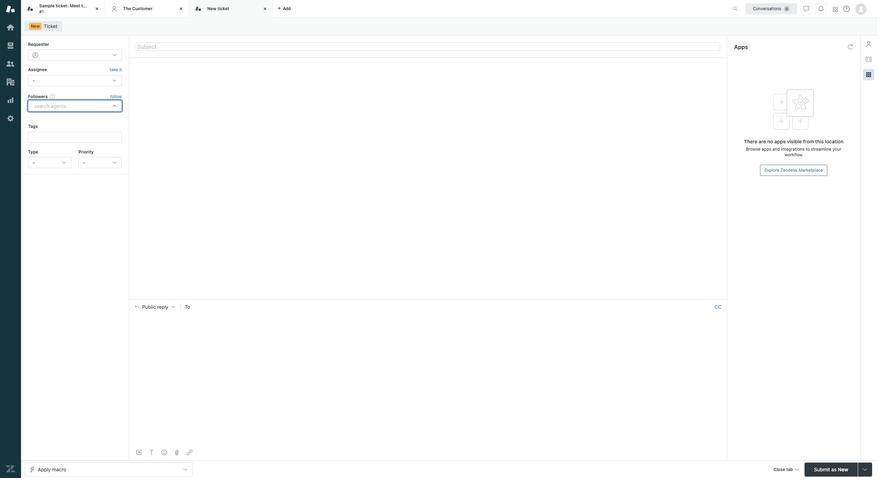 Task type: locate. For each thing, give the bounding box(es) containing it.
requester
[[28, 42, 49, 47]]

0 horizontal spatial apps
[[762, 146, 772, 152]]

workflow
[[786, 152, 803, 157]]

0 vertical spatial new
[[207, 6, 217, 11]]

1 horizontal spatial - button
[[78, 157, 122, 168]]

close
[[774, 467, 786, 472]]

explore
[[765, 168, 780, 173]]

- button for type
[[28, 157, 71, 168]]

2 - button from the left
[[78, 157, 122, 168]]

visible
[[788, 138, 803, 144]]

reply
[[157, 304, 168, 310]]

draft mode image
[[136, 450, 142, 455]]

your
[[833, 146, 842, 152]]

close image
[[178, 5, 185, 12]]

- inside assignee element
[[33, 77, 35, 83]]

- down type
[[33, 159, 35, 165]]

new inside tab
[[207, 6, 217, 11]]

0 horizontal spatial new
[[31, 23, 40, 29]]

- button down type
[[28, 157, 71, 168]]

cc
[[715, 304, 722, 310]]

apps down no
[[762, 146, 772, 152]]

- button down the priority
[[78, 157, 122, 168]]

tab
[[21, 0, 105, 18]]

0 horizontal spatial close image
[[94, 5, 101, 12]]

add
[[283, 6, 291, 11]]

new left ticket
[[31, 23, 40, 29]]

close image inside new ticket tab
[[262, 5, 269, 12]]

close image left add popup button
[[262, 5, 269, 12]]

as
[[832, 466, 837, 472]]

1 - button from the left
[[28, 157, 71, 168]]

2 vertical spatial new
[[839, 466, 849, 472]]

1 vertical spatial new
[[31, 23, 40, 29]]

meet
[[70, 3, 80, 8]]

close image
[[94, 5, 101, 12], [262, 5, 269, 12]]

customer context image
[[867, 41, 872, 47]]

streamline
[[812, 146, 832, 152]]

tab
[[787, 467, 794, 472]]

take
[[110, 67, 118, 72]]

apps up "and"
[[775, 138, 786, 144]]

ticket
[[89, 3, 101, 8], [218, 6, 229, 11]]

the customer tab
[[105, 0, 189, 18]]

1 horizontal spatial apps
[[775, 138, 786, 144]]

2 close image from the left
[[262, 5, 269, 12]]

location
[[826, 138, 844, 144]]

new for new
[[31, 23, 40, 29]]

close image right the
[[94, 5, 101, 12]]

- button for priority
[[78, 157, 122, 168]]

- down assignee
[[33, 77, 35, 83]]

apps
[[775, 138, 786, 144], [762, 146, 772, 152]]

0 horizontal spatial ticket
[[89, 3, 101, 8]]

explore zendesk marketplace button
[[761, 165, 828, 176]]

1 horizontal spatial close image
[[262, 5, 269, 12]]

ticket inside tab
[[218, 6, 229, 11]]

1 vertical spatial apps
[[762, 146, 772, 152]]

it
[[119, 67, 122, 72]]

zendesk products image
[[834, 7, 839, 12]]

take it button
[[110, 66, 122, 74]]

marketplace
[[799, 168, 824, 173]]

close tab
[[774, 467, 794, 472]]

- for type
[[33, 159, 35, 165]]

reporting image
[[6, 96, 15, 105]]

knowledge image
[[867, 56, 872, 62]]

0 horizontal spatial - button
[[28, 157, 71, 168]]

1 horizontal spatial ticket
[[218, 6, 229, 11]]

None field
[[195, 304, 712, 311]]

new ticket tab
[[189, 0, 273, 18]]

ticket inside the sample ticket: meet the ticket #1
[[89, 3, 101, 8]]

type
[[28, 149, 38, 154]]

admin image
[[6, 114, 15, 123]]

- down the priority
[[83, 159, 85, 165]]

ticket:
[[56, 3, 69, 8]]

new inside "secondary" element
[[31, 23, 40, 29]]

to
[[185, 304, 190, 310]]

displays possible ticket submission types image
[[863, 467, 869, 472]]

1 horizontal spatial new
[[207, 6, 217, 11]]

are
[[759, 138, 767, 144]]

ticket
[[44, 23, 58, 29]]

public reply button
[[129, 300, 180, 314]]

views image
[[6, 41, 15, 50]]

public reply
[[142, 304, 168, 310]]

new
[[207, 6, 217, 11], [31, 23, 40, 29], [839, 466, 849, 472]]

this
[[816, 138, 825, 144]]

customers image
[[6, 59, 15, 68]]

- button
[[28, 157, 71, 168], [78, 157, 122, 168]]

to
[[807, 146, 811, 152]]

zendesk support image
[[6, 5, 15, 14]]

close tab button
[[771, 462, 803, 477]]

apps
[[735, 44, 749, 50]]

sample
[[39, 3, 55, 8]]

main element
[[0, 0, 21, 478]]

follow button
[[110, 94, 122, 100]]

minimize composer image
[[426, 297, 431, 302]]

public
[[142, 304, 156, 310]]

new right close image
[[207, 6, 217, 11]]

-
[[33, 77, 35, 83], [33, 159, 35, 165], [83, 159, 85, 165]]

browse
[[747, 146, 761, 152]]

new right as
[[839, 466, 849, 472]]

button displays agent's chat status as invisible. image
[[804, 6, 810, 11]]



Task type: vqa. For each thing, say whether or not it's contained in the screenshot.
the no button at the bottom right of page
no



Task type: describe. For each thing, give the bounding box(es) containing it.
apply macro
[[38, 466, 66, 472]]

zendesk image
[[6, 464, 15, 473]]

take it
[[110, 67, 122, 72]]

get help image
[[844, 6, 851, 12]]

the
[[81, 3, 88, 8]]

organizations image
[[6, 77, 15, 87]]

add link (cmd k) image
[[187, 450, 192, 455]]

priority
[[78, 149, 94, 154]]

info on adding followers image
[[50, 94, 55, 100]]

and
[[773, 146, 781, 152]]

conversations button
[[746, 3, 798, 14]]

there are no apps visible from this location browse apps and integrations to streamline your workflow
[[745, 138, 844, 157]]

insert emojis image
[[162, 450, 167, 455]]

new ticket
[[207, 6, 229, 11]]

macro
[[52, 466, 66, 472]]

there
[[745, 138, 758, 144]]

cc button
[[715, 304, 722, 310]]

secondary element
[[21, 19, 878, 33]]

Subject field
[[136, 42, 721, 51]]

follow
[[110, 94, 122, 99]]

tabs tab list
[[21, 0, 726, 18]]

zendesk
[[781, 168, 798, 173]]

format text image
[[149, 450, 155, 455]]

explore zendesk marketplace
[[765, 168, 824, 173]]

get started image
[[6, 23, 15, 32]]

tab containing sample ticket: meet the ticket
[[21, 0, 105, 18]]

tags
[[28, 124, 38, 129]]

1 close image from the left
[[94, 5, 101, 12]]

integrations
[[782, 146, 805, 152]]

add attachment image
[[174, 450, 180, 455]]

add button
[[273, 0, 295, 17]]

assignee
[[28, 67, 47, 72]]

no
[[768, 138, 774, 144]]

notifications image
[[819, 6, 825, 11]]

submit
[[815, 466, 831, 472]]

requester element
[[28, 50, 122, 61]]

submit as new
[[815, 466, 849, 472]]

customer
[[132, 6, 152, 11]]

the customer
[[123, 6, 152, 11]]

0 vertical spatial apps
[[775, 138, 786, 144]]

2 horizontal spatial new
[[839, 466, 849, 472]]

sample ticket: meet the ticket #1
[[39, 3, 101, 14]]

followers
[[28, 94, 48, 99]]

- for priority
[[83, 159, 85, 165]]

from
[[804, 138, 815, 144]]

#1
[[39, 9, 44, 14]]

conversations
[[754, 6, 782, 11]]

apply
[[38, 466, 51, 472]]

apps image
[[867, 72, 872, 77]]

Followers field
[[33, 102, 107, 109]]

new for new ticket
[[207, 6, 217, 11]]

assignee element
[[28, 75, 122, 86]]

the
[[123, 6, 131, 11]]

followers element
[[28, 100, 122, 112]]



